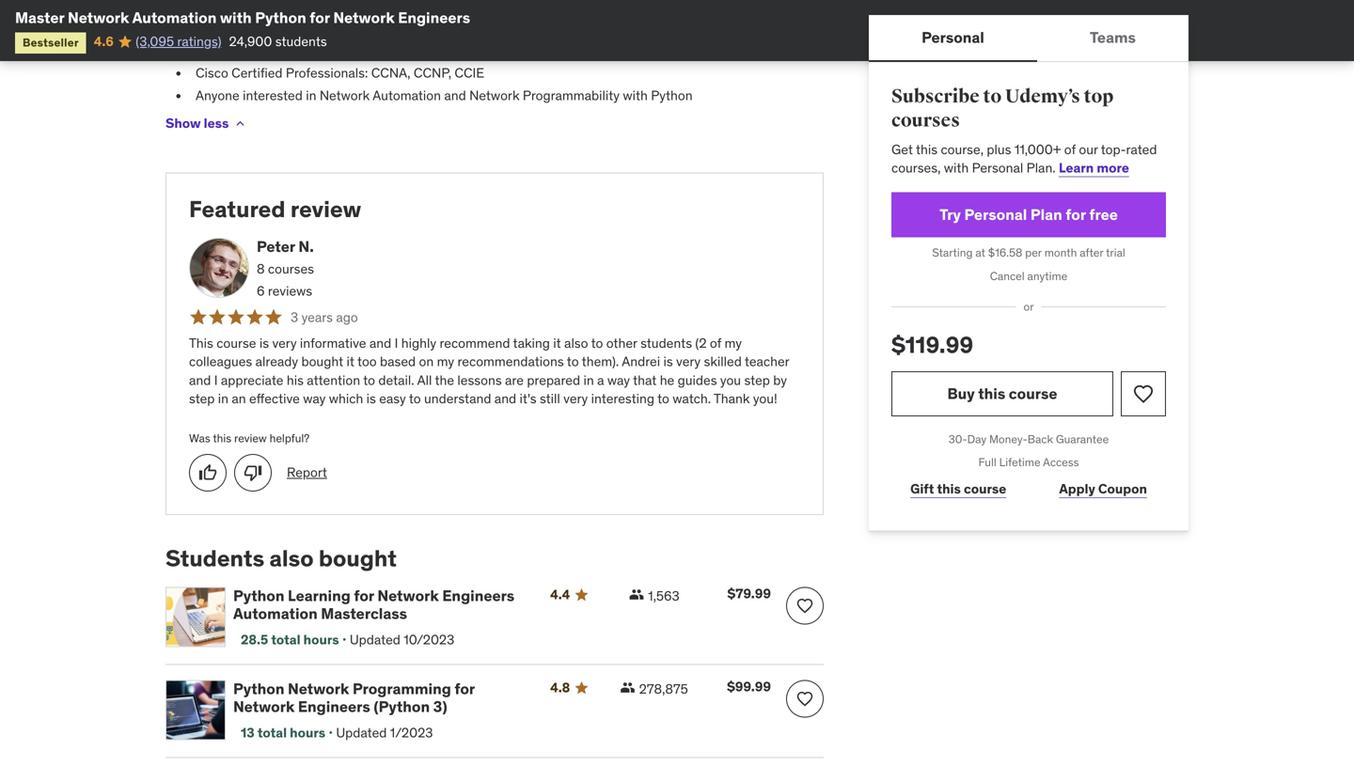 Task type: vqa. For each thing, say whether or not it's contained in the screenshot.
the and
yes



Task type: describe. For each thing, give the bounding box(es) containing it.
day
[[967, 432, 987, 447]]

peter n. 8 courses 6 reviews
[[257, 237, 314, 300]]

python inside the python network programming for network engineers (python 3)
[[233, 680, 284, 699]]

and down are
[[495, 390, 516, 407]]

8
[[257, 260, 265, 277]]

engineers up ccnp, on the top left of the page
[[398, 8, 470, 27]]

thank
[[714, 390, 750, 407]]

learn more link
[[1059, 159, 1129, 176]]

1 horizontal spatial i
[[395, 335, 398, 352]]

python inside sysadmins devops engineers cisco certified professionals: ccna, ccnp, ccie anyone interested in network automation and  network programmability with python
[[651, 87, 693, 104]]

2 horizontal spatial is
[[663, 353, 673, 370]]

on
[[419, 353, 434, 370]]

3)
[[433, 698, 447, 717]]

this for gift
[[937, 481, 961, 498]]

still
[[540, 390, 560, 407]]

mark as unhelpful image
[[244, 463, 262, 482]]

you!
[[753, 390, 778, 407]]

1 horizontal spatial review
[[290, 195, 361, 223]]

10/2023
[[404, 631, 455, 648]]

bought inside this course is very informative and i highly recommend taking it also to other students (2 of my colleagues already bought it too based on my recommendations to them). andrei is very skilled teacher and i appreciate his attention to detail. all the lessons are prepared in a way that he guides you step by step in an effective way which is easy to understand and it's still very interesting to watch. thank you!
[[301, 353, 343, 370]]

for inside python learning for network engineers automation masterclass
[[354, 586, 374, 606]]

personal inside 'link'
[[964, 205, 1027, 224]]

students
[[166, 544, 264, 573]]

24,900 students
[[229, 33, 327, 50]]

teacher
[[745, 353, 789, 370]]

per
[[1025, 245, 1042, 260]]

watch.
[[673, 390, 711, 407]]

helpful?
[[270, 431, 310, 446]]

month
[[1045, 245, 1077, 260]]

lifetime
[[999, 455, 1041, 470]]

master
[[15, 8, 64, 27]]

for inside the python network programming for network engineers (python 3)
[[455, 680, 475, 699]]

guides
[[678, 372, 717, 389]]

to up "prepared"
[[567, 353, 579, 370]]

was this review helpful?
[[189, 431, 310, 446]]

this
[[189, 335, 213, 352]]

top-
[[1101, 141, 1126, 158]]

peter novak image
[[189, 238, 249, 298]]

4.6
[[94, 33, 114, 50]]

free
[[1089, 205, 1118, 224]]

to down "he"
[[658, 390, 670, 407]]

28.5
[[241, 631, 268, 648]]

recommend
[[440, 335, 510, 352]]

and down colleagues
[[189, 372, 211, 389]]

too
[[357, 353, 377, 370]]

full
[[979, 455, 997, 470]]

a
[[597, 372, 604, 389]]

interesting
[[591, 390, 655, 407]]

engineers inside sysadmins devops engineers cisco certified professionals: ccna, ccnp, ccie anyone interested in network automation and  network programmability with python
[[245, 42, 305, 59]]

gift this course link
[[892, 471, 1025, 508]]

course for buy this course
[[1009, 384, 1058, 403]]

anyone
[[196, 87, 240, 104]]

peter
[[257, 237, 295, 256]]

get this course, plus 11,000+ of our top-rated courses, with personal plan.
[[892, 141, 1157, 176]]

0 horizontal spatial also
[[269, 544, 314, 573]]

1 vertical spatial my
[[437, 353, 454, 370]]

0 horizontal spatial is
[[259, 335, 269, 352]]

learn more
[[1059, 159, 1129, 176]]

it's
[[520, 390, 537, 407]]

to down too
[[363, 372, 375, 389]]

course for gift this course
[[964, 481, 1007, 498]]

0 vertical spatial students
[[275, 33, 327, 50]]

students inside this course is very informative and i highly recommend taking it also to other students (2 of my colleagues already bought it too based on my recommendations to them). andrei is very skilled teacher and i appreciate his attention to detail. all the lessons are prepared in a way that he guides you step by step in an effective way which is easy to understand and it's still very interesting to watch. thank you!
[[641, 335, 692, 352]]

master network automation with python for network engineers
[[15, 8, 470, 27]]

and inside sysadmins devops engineers cisco certified professionals: ccna, ccnp, ccie anyone interested in network automation and  network programmability with python
[[444, 87, 466, 104]]

updated for (python
[[336, 725, 387, 741]]

gift this course
[[910, 481, 1007, 498]]

try personal plan for free
[[940, 205, 1118, 224]]

0 vertical spatial with
[[220, 8, 252, 27]]

all
[[417, 372, 432, 389]]

(3,095 ratings)
[[136, 33, 222, 50]]

of inside this course is very informative and i highly recommend taking it also to other students (2 of my colleagues already bought it too based on my recommendations to them). andrei is very skilled teacher and i appreciate his attention to detail. all the lessons are prepared in a way that he guides you step by step in an effective way which is easy to understand and it's still very interesting to watch. thank you!
[[710, 335, 721, 352]]

1 vertical spatial bought
[[319, 544, 397, 573]]

interested
[[243, 87, 303, 104]]

python inside python learning for network engineers automation masterclass
[[233, 586, 284, 606]]

certified
[[232, 65, 283, 82]]

access
[[1043, 455, 1079, 470]]

taking
[[513, 335, 550, 352]]

that
[[633, 372, 657, 389]]

updated 1/2023
[[336, 725, 433, 741]]

this for get
[[916, 141, 938, 158]]

1 vertical spatial review
[[234, 431, 267, 446]]

0 vertical spatial very
[[272, 335, 297, 352]]

1 vertical spatial very
[[676, 353, 701, 370]]

1 horizontal spatial step
[[744, 372, 770, 389]]

was
[[189, 431, 210, 446]]

report button
[[287, 464, 327, 482]]

ago
[[336, 309, 358, 326]]

network down ccie
[[469, 87, 520, 104]]

teams
[[1090, 28, 1136, 47]]

colleagues
[[189, 353, 252, 370]]

personal inside get this course, plus 11,000+ of our top-rated courses, with personal plan.
[[972, 159, 1023, 176]]

updated for masterclass
[[350, 631, 401, 648]]

30-
[[949, 432, 967, 447]]

detail.
[[378, 372, 414, 389]]

show less button
[[166, 105, 248, 142]]

trial
[[1106, 245, 1126, 260]]

1,563
[[648, 588, 680, 605]]

show
[[166, 115, 201, 132]]

updated 10/2023
[[350, 631, 455, 648]]

effective
[[249, 390, 300, 407]]

our
[[1079, 141, 1098, 158]]

an
[[232, 390, 246, 407]]

3 years ago
[[291, 309, 358, 326]]

engineers inside python learning for network engineers automation masterclass
[[442, 586, 515, 606]]

ccie
[[455, 65, 484, 82]]

years
[[301, 309, 333, 326]]

easy
[[379, 390, 406, 407]]

1 horizontal spatial is
[[366, 390, 376, 407]]

sysadmins
[[196, 20, 261, 37]]

them).
[[582, 353, 619, 370]]

try
[[940, 205, 961, 224]]

anytime
[[1028, 269, 1068, 283]]

this for buy
[[978, 384, 1006, 403]]

network inside python learning for network engineers automation masterclass
[[378, 586, 439, 606]]

6
[[257, 283, 265, 300]]

courses inside subscribe to udemy's top courses
[[892, 109, 960, 132]]

reviews
[[268, 283, 312, 300]]

for inside 'link'
[[1066, 205, 1086, 224]]

starting
[[932, 245, 973, 260]]

to up them).
[[591, 335, 603, 352]]

python learning for network engineers automation masterclass
[[233, 586, 515, 624]]

based
[[380, 353, 416, 370]]

other
[[606, 335, 637, 352]]

also inside this course is very informative and i highly recommend taking it also to other students (2 of my colleagues already bought it too based on my recommendations to them). andrei is very skilled teacher and i appreciate his attention to detail. all the lessons are prepared in a way that he guides you step by step in an effective way which is easy to understand and it's still very interesting to watch. thank you!
[[564, 335, 588, 352]]

network down professionals:
[[320, 87, 370, 104]]

courses inside peter n. 8 courses 6 reviews
[[268, 260, 314, 277]]

mark as helpful image
[[198, 463, 217, 482]]

buy this course button
[[892, 371, 1114, 417]]

he
[[660, 372, 675, 389]]

wishlist image
[[796, 597, 814, 616]]

sysadmins devops engineers cisco certified professionals: ccna, ccnp, ccie anyone interested in network automation and  network programmability with python
[[196, 20, 693, 104]]



Task type: locate. For each thing, give the bounding box(es) containing it.
0 vertical spatial it
[[553, 335, 561, 352]]

subscribe to udemy's top courses
[[892, 85, 1114, 132]]

1 vertical spatial in
[[584, 372, 594, 389]]

i up the based
[[395, 335, 398, 352]]

0 vertical spatial personal
[[922, 28, 985, 47]]

personal button
[[869, 15, 1037, 60]]

automation inside python learning for network engineers automation masterclass
[[233, 604, 318, 624]]

more
[[1097, 159, 1129, 176]]

highly
[[401, 335, 436, 352]]

try personal plan for free link
[[892, 192, 1166, 237]]

in
[[306, 87, 316, 104], [584, 372, 594, 389], [218, 390, 229, 407]]

1 vertical spatial automation
[[373, 87, 441, 104]]

starting at $16.58 per month after trial cancel anytime
[[932, 245, 1126, 283]]

is up already
[[259, 335, 269, 352]]

0 horizontal spatial students
[[275, 33, 327, 50]]

1 horizontal spatial my
[[725, 335, 742, 352]]

and down ccie
[[444, 87, 466, 104]]

1 horizontal spatial way
[[607, 372, 630, 389]]

2 vertical spatial course
[[964, 481, 1007, 498]]

gift
[[910, 481, 934, 498]]

apply coupon button
[[1040, 471, 1166, 508]]

this up the courses,
[[916, 141, 938, 158]]

courses up reviews
[[268, 260, 314, 277]]

courses down subscribe
[[892, 109, 960, 132]]

this
[[916, 141, 938, 158], [978, 384, 1006, 403], [213, 431, 232, 446], [937, 481, 961, 498]]

get
[[892, 141, 913, 158]]

engineers up updated 1/2023
[[298, 698, 370, 717]]

this for was
[[213, 431, 232, 446]]

0 horizontal spatial i
[[214, 372, 218, 389]]

0 vertical spatial automation
[[132, 8, 217, 27]]

0 vertical spatial review
[[290, 195, 361, 223]]

course down "full"
[[964, 481, 1007, 498]]

xsmall image
[[233, 116, 248, 131], [629, 587, 644, 602], [620, 680, 635, 696]]

automation down ccna,
[[373, 87, 441, 104]]

1 vertical spatial step
[[189, 390, 215, 407]]

attention
[[307, 372, 360, 389]]

0 horizontal spatial in
[[218, 390, 229, 407]]

0 vertical spatial way
[[607, 372, 630, 389]]

devops
[[196, 42, 242, 59]]

1 vertical spatial students
[[641, 335, 692, 352]]

updated down the python network programming for network engineers (python 3)
[[336, 725, 387, 741]]

total for automation
[[271, 631, 301, 648]]

it right taking
[[553, 335, 561, 352]]

0 vertical spatial i
[[395, 335, 398, 352]]

professionals:
[[286, 65, 368, 82]]

$16.58
[[988, 245, 1023, 260]]

ccnp,
[[414, 65, 451, 82]]

course up colleagues
[[217, 335, 256, 352]]

python
[[255, 8, 306, 27], [651, 87, 693, 104], [233, 586, 284, 606], [233, 680, 284, 699]]

total for engineers
[[258, 725, 287, 741]]

engineers up the certified
[[245, 42, 305, 59]]

for left free at the right top of page
[[1066, 205, 1086, 224]]

0 vertical spatial step
[[744, 372, 770, 389]]

to left udemy's
[[983, 85, 1002, 108]]

step up you!
[[744, 372, 770, 389]]

2 horizontal spatial course
[[1009, 384, 1058, 403]]

very up already
[[272, 335, 297, 352]]

personal down the plus
[[972, 159, 1023, 176]]

masterclass
[[321, 604, 407, 624]]

i down colleagues
[[214, 372, 218, 389]]

tab list containing personal
[[869, 15, 1189, 62]]

1 horizontal spatial courses
[[892, 109, 960, 132]]

this right was
[[213, 431, 232, 446]]

xsmall image right less
[[233, 116, 248, 131]]

24,900
[[229, 33, 272, 50]]

0 horizontal spatial it
[[347, 353, 354, 370]]

also up learning
[[269, 544, 314, 573]]

0 horizontal spatial wishlist image
[[796, 690, 814, 709]]

this course is very informative and i highly recommend taking it also to other students (2 of my colleagues already bought it too based on my recommendations to them). andrei is very skilled teacher and i appreciate his attention to detail. all the lessons are prepared in a way that he guides you step by step in an effective way which is easy to understand and it's still very interesting to watch. thank you!
[[189, 335, 789, 407]]

ccna,
[[371, 65, 411, 82]]

2 vertical spatial is
[[366, 390, 376, 407]]

total
[[271, 631, 301, 648], [258, 725, 287, 741]]

1 vertical spatial hours
[[290, 725, 326, 741]]

1 horizontal spatial automation
[[233, 604, 318, 624]]

1 horizontal spatial of
[[1064, 141, 1076, 158]]

automation inside sysadmins devops engineers cisco certified professionals: ccna, ccnp, ccie anyone interested in network automation and  network programmability with python
[[373, 87, 441, 104]]

network up 13 in the bottom left of the page
[[233, 698, 295, 717]]

personal inside button
[[922, 28, 985, 47]]

also up them).
[[564, 335, 588, 352]]

in inside sysadmins devops engineers cisco certified professionals: ccna, ccnp, ccie anyone interested in network automation and  network programmability with python
[[306, 87, 316, 104]]

for right learning
[[354, 586, 374, 606]]

0 vertical spatial wishlist image
[[1132, 383, 1155, 405]]

course up back
[[1009, 384, 1058, 403]]

1 vertical spatial way
[[303, 390, 326, 407]]

1 horizontal spatial very
[[563, 390, 588, 407]]

course inside this course is very informative and i highly recommend taking it also to other students (2 of my colleagues already bought it too based on my recommendations to them). andrei is very skilled teacher and i appreciate his attention to detail. all the lessons are prepared in a way that he guides you step by step in an effective way which is easy to understand and it's still very interesting to watch. thank you!
[[217, 335, 256, 352]]

and up too
[[369, 335, 391, 352]]

which
[[329, 390, 363, 407]]

1 horizontal spatial course
[[964, 481, 1007, 498]]

total right 13 in the bottom left of the page
[[258, 725, 287, 741]]

2 horizontal spatial very
[[676, 353, 701, 370]]

for up the '24,900 students'
[[310, 8, 330, 27]]

udemy's
[[1005, 85, 1080, 108]]

xsmall image for python learning for network engineers automation masterclass
[[629, 587, 644, 602]]

1 horizontal spatial students
[[641, 335, 692, 352]]

top
[[1084, 85, 1114, 108]]

this right buy
[[978, 384, 1006, 403]]

or
[[1024, 300, 1034, 314]]

my up skilled
[[725, 335, 742, 352]]

wishlist image
[[1132, 383, 1155, 405], [796, 690, 814, 709]]

bought
[[301, 353, 343, 370], [319, 544, 397, 573]]

less
[[204, 115, 229, 132]]

0 vertical spatial bought
[[301, 353, 343, 370]]

back
[[1028, 432, 1053, 447]]

1 vertical spatial also
[[269, 544, 314, 573]]

bought up python learning for network engineers automation masterclass
[[319, 544, 397, 573]]

network up 4.6
[[68, 8, 129, 27]]

total right 28.5
[[271, 631, 301, 648]]

1 vertical spatial it
[[347, 353, 354, 370]]

30-day money-back guarantee full lifetime access
[[949, 432, 1109, 470]]

in left the an
[[218, 390, 229, 407]]

review up mark as unhelpful image
[[234, 431, 267, 446]]

network up updated 10/2023
[[378, 586, 439, 606]]

xsmall image inside 'show less' 'button'
[[233, 116, 248, 131]]

engineers up 10/2023
[[442, 586, 515, 606]]

personal up $16.58
[[964, 205, 1027, 224]]

0 horizontal spatial automation
[[132, 8, 217, 27]]

0 horizontal spatial review
[[234, 431, 267, 446]]

is left easy
[[366, 390, 376, 407]]

2 vertical spatial very
[[563, 390, 588, 407]]

apply coupon
[[1059, 481, 1147, 498]]

with inside sysadmins devops engineers cisco certified professionals: ccna, ccnp, ccie anyone interested in network automation and  network programmability with python
[[623, 87, 648, 104]]

students up professionals:
[[275, 33, 327, 50]]

bought down informative
[[301, 353, 343, 370]]

python network programming for network engineers (python 3) link
[[233, 680, 528, 717]]

1 vertical spatial of
[[710, 335, 721, 352]]

students
[[275, 33, 327, 50], [641, 335, 692, 352]]

0 vertical spatial my
[[725, 335, 742, 352]]

2 vertical spatial in
[[218, 390, 229, 407]]

i
[[395, 335, 398, 352], [214, 372, 218, 389]]

hours down learning
[[303, 631, 339, 648]]

for
[[310, 8, 330, 27], [1066, 205, 1086, 224], [354, 586, 374, 606], [455, 680, 475, 699]]

plan.
[[1027, 159, 1056, 176]]

step
[[744, 372, 770, 389], [189, 390, 215, 407]]

0 vertical spatial course
[[217, 335, 256, 352]]

by
[[773, 372, 787, 389]]

0 vertical spatial courses
[[892, 109, 960, 132]]

0 vertical spatial is
[[259, 335, 269, 352]]

andrei
[[622, 353, 660, 370]]

featured review
[[189, 195, 361, 223]]

automation up 28.5 total hours at the bottom of page
[[233, 604, 318, 624]]

his
[[287, 372, 304, 389]]

1 horizontal spatial also
[[564, 335, 588, 352]]

it left too
[[347, 353, 354, 370]]

1 horizontal spatial in
[[306, 87, 316, 104]]

this inside button
[[978, 384, 1006, 403]]

1 vertical spatial i
[[214, 372, 218, 389]]

0 horizontal spatial courses
[[268, 260, 314, 277]]

students also bought
[[166, 544, 397, 573]]

278,875
[[639, 681, 688, 698]]

understand
[[424, 390, 491, 407]]

$99.99
[[727, 679, 771, 696]]

review up "n."
[[290, 195, 361, 223]]

courses
[[892, 109, 960, 132], [268, 260, 314, 277]]

hours down the python network programming for network engineers (python 3)
[[290, 725, 326, 741]]

course inside button
[[1009, 384, 1058, 403]]

1 vertical spatial xsmall image
[[629, 587, 644, 602]]

0 vertical spatial of
[[1064, 141, 1076, 158]]

coupon
[[1098, 481, 1147, 498]]

0 horizontal spatial with
[[220, 8, 252, 27]]

to inside subscribe to udemy's top courses
[[983, 85, 1002, 108]]

programmability
[[523, 87, 620, 104]]

network
[[68, 8, 129, 27], [333, 8, 395, 27], [320, 87, 370, 104], [469, 87, 520, 104], [378, 586, 439, 606], [288, 680, 349, 699], [233, 698, 295, 717]]

2 horizontal spatial in
[[584, 372, 594, 389]]

show less
[[166, 115, 229, 132]]

0 vertical spatial hours
[[303, 631, 339, 648]]

2 vertical spatial xsmall image
[[620, 680, 635, 696]]

personal up subscribe
[[922, 28, 985, 47]]

automation
[[132, 8, 217, 27], [373, 87, 441, 104], [233, 604, 318, 624]]

also
[[564, 335, 588, 352], [269, 544, 314, 573]]

way down attention
[[303, 390, 326, 407]]

with
[[220, 8, 252, 27], [623, 87, 648, 104], [944, 159, 969, 176]]

hours
[[303, 631, 339, 648], [290, 725, 326, 741]]

1 horizontal spatial with
[[623, 87, 648, 104]]

it
[[553, 335, 561, 352], [347, 353, 354, 370]]

1 vertical spatial with
[[623, 87, 648, 104]]

network up 13 total hours
[[288, 680, 349, 699]]

of
[[1064, 141, 1076, 158], [710, 335, 721, 352]]

0 vertical spatial also
[[564, 335, 588, 352]]

appreciate
[[221, 372, 284, 389]]

2 vertical spatial automation
[[233, 604, 318, 624]]

2 horizontal spatial automation
[[373, 87, 441, 104]]

network up ccna,
[[333, 8, 395, 27]]

2 vertical spatial personal
[[964, 205, 1027, 224]]

hours for automation
[[303, 631, 339, 648]]

of inside get this course, plus 11,000+ of our top-rated courses, with personal plan.
[[1064, 141, 1076, 158]]

is up "he"
[[663, 353, 673, 370]]

28.5 total hours
[[241, 631, 339, 648]]

0 horizontal spatial very
[[272, 335, 297, 352]]

very up guides
[[676, 353, 701, 370]]

0 vertical spatial total
[[271, 631, 301, 648]]

my up the
[[437, 353, 454, 370]]

automation up (3,095 ratings) at the left
[[132, 8, 217, 27]]

1 horizontal spatial it
[[553, 335, 561, 352]]

tab list
[[869, 15, 1189, 62]]

in left a
[[584, 372, 594, 389]]

buy this course
[[948, 384, 1058, 403]]

with up 24,900
[[220, 8, 252, 27]]

0 vertical spatial xsmall image
[[233, 116, 248, 131]]

python learning for network engineers automation masterclass link
[[233, 586, 528, 624]]

buy
[[948, 384, 975, 403]]

way
[[607, 372, 630, 389], [303, 390, 326, 407]]

xsmall image left 278,875
[[620, 680, 635, 696]]

2 vertical spatial with
[[944, 159, 969, 176]]

of left our at right top
[[1064, 141, 1076, 158]]

xsmall image for python network programming for network engineers (python 3)
[[620, 680, 635, 696]]

1 vertical spatial course
[[1009, 384, 1058, 403]]

with down course,
[[944, 159, 969, 176]]

way right a
[[607, 372, 630, 389]]

0 horizontal spatial way
[[303, 390, 326, 407]]

1 vertical spatial wishlist image
[[796, 690, 814, 709]]

this inside get this course, plus 11,000+ of our top-rated courses, with personal plan.
[[916, 141, 938, 158]]

0 horizontal spatial course
[[217, 335, 256, 352]]

(2
[[695, 335, 707, 352]]

the
[[435, 372, 454, 389]]

engineers inside the python network programming for network engineers (python 3)
[[298, 698, 370, 717]]

2 horizontal spatial with
[[944, 159, 969, 176]]

4.4
[[550, 586, 570, 603]]

after
[[1080, 245, 1104, 260]]

1 vertical spatial updated
[[336, 725, 387, 741]]

plus
[[987, 141, 1011, 158]]

with inside get this course, plus 11,000+ of our top-rated courses, with personal plan.
[[944, 159, 969, 176]]

hours for engineers
[[290, 725, 326, 741]]

1 vertical spatial total
[[258, 725, 287, 741]]

with right programmability on the left of the page
[[623, 87, 648, 104]]

0 horizontal spatial of
[[710, 335, 721, 352]]

13 total hours
[[241, 725, 326, 741]]

are
[[505, 372, 524, 389]]

updated down masterclass
[[350, 631, 401, 648]]

0 vertical spatial updated
[[350, 631, 401, 648]]

xsmall image left 1,563
[[629, 587, 644, 602]]

$79.99
[[728, 585, 771, 602]]

step left the an
[[189, 390, 215, 407]]

students up andrei
[[641, 335, 692, 352]]

1 vertical spatial courses
[[268, 260, 314, 277]]

plan
[[1031, 205, 1062, 224]]

of right (2
[[710, 335, 721, 352]]

to down all
[[409, 390, 421, 407]]

very right still at bottom
[[563, 390, 588, 407]]

in down professionals:
[[306, 87, 316, 104]]

0 horizontal spatial step
[[189, 390, 215, 407]]

(3,095
[[136, 33, 174, 50]]

this right gift
[[937, 481, 961, 498]]

0 horizontal spatial my
[[437, 353, 454, 370]]

0 vertical spatial in
[[306, 87, 316, 104]]

1 vertical spatial personal
[[972, 159, 1023, 176]]

1 vertical spatial is
[[663, 353, 673, 370]]

for right 3)
[[455, 680, 475, 699]]

1 horizontal spatial wishlist image
[[1132, 383, 1155, 405]]



